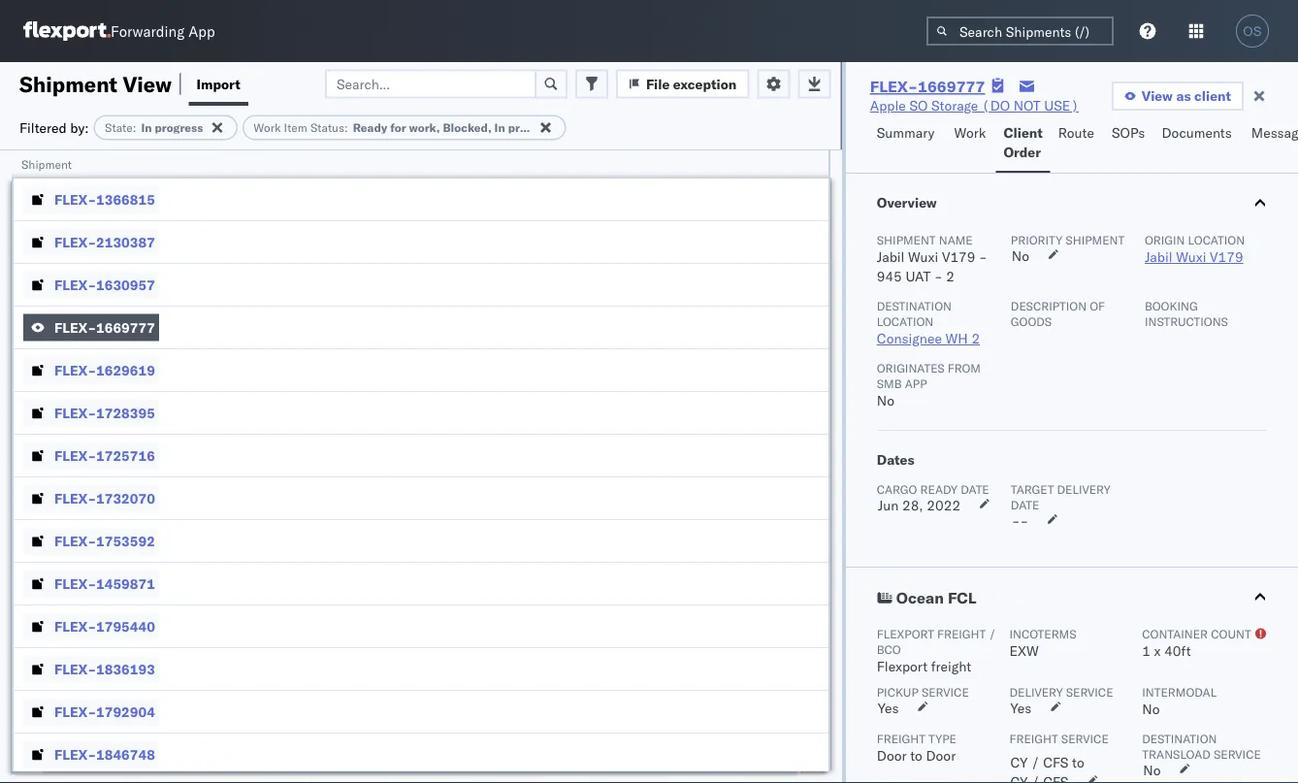 Task type: vqa. For each thing, say whether or not it's contained in the screenshot.
FLEX-1669777
yes



Task type: locate. For each thing, give the bounding box(es) containing it.
1728395
[[96, 404, 155, 421]]

wuxi for origin location jabil wuxi v179
[[1176, 248, 1207, 265]]

dates
[[877, 451, 915, 468]]

flex-1459871 button
[[23, 570, 159, 597]]

filtered by:
[[19, 119, 89, 136]]

jabil
[[877, 248, 905, 265], [1145, 248, 1173, 265]]

service inside destination transload service
[[1214, 747, 1262, 761]]

1 horizontal spatial 2
[[972, 330, 980, 347]]

0 horizontal spatial :
[[133, 120, 136, 135]]

1 vertical spatial 2
[[972, 330, 980, 347]]

1 vertical spatial flex-1669777
[[54, 319, 155, 336]]

to down service
[[1072, 754, 1085, 771]]

uat
[[906, 268, 931, 285]]

shipment
[[19, 70, 117, 97], [21, 157, 72, 171], [877, 232, 936, 247]]

fcl
[[948, 588, 977, 608]]

1 horizontal spatial :
[[345, 120, 348, 135]]

to
[[910, 747, 923, 764], [1072, 754, 1085, 771]]

1 horizontal spatial freight
[[1010, 731, 1059, 746]]

flex- for flex-1846748 'button'
[[54, 746, 96, 763]]

work item status : ready for work, blocked, in progress
[[254, 120, 557, 135]]

wuxi up "uat"
[[908, 248, 939, 265]]

service up service
[[1066, 685, 1114, 699]]

0 horizontal spatial 2
[[947, 268, 955, 285]]

freight down fcl
[[938, 626, 986, 641]]

shipment down filtered
[[21, 157, 72, 171]]

flex- down flex-1795440 button
[[54, 660, 96, 677]]

1 vertical spatial cy
[[1011, 773, 1028, 783]]

1 horizontal spatial app
[[905, 376, 927, 391]]

flex-1669777 up so
[[870, 77, 985, 96]]

yes for delivery
[[1011, 700, 1032, 717]]

0 horizontal spatial work
[[254, 120, 281, 135]]

flex- for flex-1459871 button in the bottom left of the page
[[54, 575, 96, 592]]

location inside "origin location jabil wuxi v179"
[[1188, 232, 1245, 247]]

1 horizontal spatial door
[[926, 747, 956, 764]]

0 vertical spatial destination
[[877, 298, 952, 313]]

freight for freight type door to door
[[877, 731, 926, 746]]

0 vertical spatial cfs
[[1043, 754, 1069, 771]]

transload
[[1143, 747, 1211, 761]]

state
[[105, 120, 133, 135]]

flex-1846748 button
[[23, 741, 159, 768]]

1 wuxi from the left
[[908, 248, 939, 265]]

0 horizontal spatial 1669777
[[96, 319, 155, 336]]

1 horizontal spatial wuxi
[[1176, 248, 1207, 265]]

1669777 inside button
[[96, 319, 155, 336]]

1725716
[[96, 447, 155, 464]]

v179 inside "origin location jabil wuxi v179"
[[1210, 248, 1244, 265]]

destination inside destination transload service
[[1143, 731, 1217, 746]]

to down pickup service
[[910, 747, 923, 764]]

client order
[[1004, 124, 1043, 161]]

0 vertical spatial date
[[961, 482, 990, 496]]

0 vertical spatial freight
[[938, 626, 986, 641]]

wuxi inside "origin location jabil wuxi v179"
[[1176, 248, 1207, 265]]

no down smb
[[877, 392, 895, 409]]

flex- up flex-2130387 button
[[54, 191, 96, 208]]

location up jabil wuxi v179 link
[[1188, 232, 1245, 247]]

to inside freight type door to door
[[910, 747, 923, 764]]

exw
[[1010, 642, 1039, 659]]

app
[[188, 22, 215, 40], [905, 376, 927, 391]]

date right ready
[[961, 482, 990, 496]]

destination for consignee
[[877, 298, 952, 313]]

flex-1836193
[[54, 660, 155, 677]]

0 horizontal spatial flex-1669777
[[54, 319, 155, 336]]

flex-1792904 button
[[23, 698, 159, 725]]

0 horizontal spatial v179
[[942, 248, 976, 265]]

forwarding app
[[111, 22, 215, 40]]

0 vertical spatial shipment
[[19, 70, 117, 97]]

work,
[[409, 120, 440, 135]]

container count
[[1143, 626, 1252, 641]]

0 horizontal spatial date
[[961, 482, 990, 496]]

jabil inside shipment name jabil wuxi v179 - 945 uat - 2
[[877, 248, 905, 265]]

jabil wuxi v179 link
[[1145, 248, 1244, 265]]

0 vertical spatial /
[[989, 626, 997, 641]]

no down priority
[[1012, 247, 1030, 264]]

2 wuxi from the left
[[1176, 248, 1207, 265]]

destination up transload
[[1143, 731, 1217, 746]]

1 vertical spatial app
[[905, 376, 927, 391]]

0 horizontal spatial in
[[141, 120, 152, 135]]

in right "blocked,"
[[495, 120, 505, 135]]

1 jabil from the left
[[877, 248, 905, 265]]

client order button
[[996, 115, 1051, 173]]

flex-1669777 down flex-1630957
[[54, 319, 155, 336]]

flex- down "flex-1753592" button at the left
[[54, 575, 96, 592]]

1 horizontal spatial view
[[1142, 87, 1173, 104]]

freight inside freight type door to door
[[877, 731, 926, 746]]

cy
[[1011, 754, 1028, 771], [1011, 773, 1028, 783]]

apple
[[870, 97, 906, 114]]

to inside cy / cfs to cy / cfs
[[1072, 754, 1085, 771]]

v179 inside shipment name jabil wuxi v179 - 945 uat - 2
[[942, 248, 976, 265]]

: right 'by:'
[[133, 120, 136, 135]]

0 vertical spatial app
[[188, 22, 215, 40]]

2 horizontal spatial service
[[1214, 747, 1262, 761]]

2 yes from the left
[[1011, 700, 1032, 717]]

location up consignee
[[877, 314, 934, 329]]

view left as
[[1142, 87, 1173, 104]]

0 horizontal spatial yes
[[878, 700, 899, 717]]

0 horizontal spatial wuxi
[[908, 248, 939, 265]]

originates from smb app no
[[877, 361, 981, 409]]

flex- down flex-1732070 button at bottom left
[[54, 532, 96, 549]]

view up the state : in progress
[[123, 70, 172, 97]]

1 horizontal spatial date
[[1011, 497, 1040, 512]]

app down originates
[[905, 376, 927, 391]]

no inside originates from smb app no
[[877, 392, 895, 409]]

1 horizontal spatial work
[[954, 124, 986, 141]]

jabil up 945 at right
[[877, 248, 905, 265]]

so
[[910, 97, 928, 114]]

location for consignee wh 2
[[877, 314, 934, 329]]

2 v179 from the left
[[1210, 248, 1244, 265]]

not
[[1014, 97, 1041, 114]]

flex-1669777 inside button
[[54, 319, 155, 336]]

shipment
[[1066, 232, 1125, 247]]

work inside 'work' button
[[954, 124, 986, 141]]

jabil inside "origin location jabil wuxi v179"
[[1145, 248, 1173, 265]]

wuxi
[[908, 248, 939, 265], [1176, 248, 1207, 265]]

2 inside destination location consignee wh 2
[[972, 330, 980, 347]]

shipment inside shipment name jabil wuxi v179 - 945 uat - 2
[[877, 232, 936, 247]]

0 horizontal spatial location
[[877, 314, 934, 329]]

apple so storage (do not use)
[[870, 97, 1079, 114]]

: left ready
[[345, 120, 348, 135]]

location
[[1188, 232, 1245, 247], [877, 314, 934, 329]]

flex-1459871
[[54, 575, 155, 592]]

overview
[[877, 194, 937, 211]]

jabil down origin
[[1145, 248, 1173, 265]]

1 v179 from the left
[[942, 248, 976, 265]]

1 vertical spatial location
[[877, 314, 934, 329]]

flex- down flex-1630957 button
[[54, 319, 96, 336]]

service for delivery service
[[1066, 685, 1114, 699]]

file exception
[[646, 75, 737, 92]]

1 horizontal spatial yes
[[1011, 700, 1032, 717]]

0 vertical spatial location
[[1188, 232, 1245, 247]]

/
[[989, 626, 997, 641], [1032, 754, 1040, 771], [1032, 773, 1040, 783]]

1 horizontal spatial to
[[1072, 754, 1085, 771]]

target
[[1011, 482, 1054, 496]]

1 horizontal spatial service
[[1066, 685, 1114, 699]]

flex- down flex-2130387 button
[[54, 276, 96, 293]]

v179 up booking instructions
[[1210, 248, 1244, 265]]

door
[[877, 747, 907, 764], [926, 747, 956, 764]]

no down transload
[[1144, 762, 1161, 779]]

1 horizontal spatial jabil
[[1145, 248, 1173, 265]]

v179 down name
[[942, 248, 976, 265]]

flexport
[[877, 626, 934, 641], [877, 658, 928, 675]]

work down apple so storage (do not use) link
[[954, 124, 986, 141]]

priority
[[1011, 232, 1063, 247]]

use)
[[1044, 97, 1079, 114]]

apple so storage (do not use) link
[[870, 96, 1079, 115]]

flex- for flex-2130387 button
[[54, 233, 96, 250]]

2 vertical spatial shipment
[[877, 232, 936, 247]]

date up --
[[1011, 497, 1040, 512]]

0 horizontal spatial freight
[[877, 731, 926, 746]]

1 vertical spatial /
[[1032, 754, 1040, 771]]

flexport up bco on the bottom of the page
[[877, 626, 934, 641]]

:
[[133, 120, 136, 135], [345, 120, 348, 135]]

1 vertical spatial flexport
[[877, 658, 928, 675]]

cargo
[[877, 482, 917, 496]]

flex- down flex-1629619 button
[[54, 404, 96, 421]]

flex- inside "button"
[[54, 404, 96, 421]]

0 horizontal spatial jabil
[[877, 248, 905, 265]]

flex- inside 'button'
[[54, 746, 96, 763]]

0 vertical spatial 2
[[947, 268, 955, 285]]

flex- for flex-1795440 button
[[54, 618, 96, 635]]

2 cfs from the top
[[1043, 773, 1069, 783]]

os
[[1244, 24, 1262, 38]]

shipment inside shipment button
[[21, 157, 72, 171]]

1836193
[[96, 660, 155, 677]]

no down intermodal
[[1143, 701, 1160, 718]]

flex- for flex-1732070 button at bottom left
[[54, 490, 96, 507]]

in
[[141, 120, 152, 135], [495, 120, 505, 135]]

app right forwarding
[[188, 22, 215, 40]]

2 right wh on the top right of page
[[972, 330, 980, 347]]

wuxi down origin
[[1176, 248, 1207, 265]]

freight for freight service
[[1010, 731, 1059, 746]]

import button
[[189, 62, 248, 106]]

incoterms exw
[[1010, 626, 1077, 659]]

in right the state
[[141, 120, 152, 135]]

2130387
[[96, 233, 155, 250]]

0 horizontal spatial to
[[910, 747, 923, 764]]

flex-1669777 link
[[870, 77, 985, 96]]

0 horizontal spatial door
[[877, 747, 907, 764]]

flex- down "flex-1725716" button at the bottom of the page
[[54, 490, 96, 507]]

1366815
[[96, 191, 155, 208]]

2 freight from the left
[[1010, 731, 1059, 746]]

service
[[922, 685, 969, 699], [1066, 685, 1114, 699], [1214, 747, 1262, 761]]

1 horizontal spatial v179
[[1210, 248, 1244, 265]]

flex- down flex-1669777 button at the top of page
[[54, 362, 96, 379]]

flex-1366815
[[54, 191, 155, 208]]

0 horizontal spatial app
[[188, 22, 215, 40]]

flex- for "flex-1753592" button at the left
[[54, 532, 96, 549]]

exception
[[673, 75, 737, 92]]

ready
[[353, 120, 387, 135]]

flex- inside button
[[54, 618, 96, 635]]

0 vertical spatial cy
[[1011, 754, 1028, 771]]

date inside target delivery date
[[1011, 497, 1040, 512]]

0 horizontal spatial service
[[922, 685, 969, 699]]

2 door from the left
[[926, 747, 956, 764]]

1 vertical spatial cfs
[[1043, 773, 1069, 783]]

1669777 down "1630957"
[[96, 319, 155, 336]]

flex-1725716
[[54, 447, 155, 464]]

1 vertical spatial shipment
[[21, 157, 72, 171]]

1 horizontal spatial progress
[[508, 120, 557, 135]]

flex- down flex-1366815 button
[[54, 233, 96, 250]]

freight left 'type'
[[877, 731, 926, 746]]

0 vertical spatial flexport
[[877, 626, 934, 641]]

1 horizontal spatial location
[[1188, 232, 1245, 247]]

0 horizontal spatial destination
[[877, 298, 952, 313]]

freight up pickup service
[[931, 658, 972, 675]]

2 flexport from the top
[[877, 658, 928, 675]]

type
[[929, 731, 957, 746]]

destination transload service
[[1143, 731, 1262, 761]]

flex- down flex-1459871 button in the bottom left of the page
[[54, 618, 96, 635]]

door down 'type'
[[926, 747, 956, 764]]

as
[[1177, 87, 1191, 104]]

1 vertical spatial 1669777
[[96, 319, 155, 336]]

1 horizontal spatial in
[[495, 120, 505, 135]]

location for jabil wuxi v179
[[1188, 232, 1245, 247]]

consignee wh 2 link
[[877, 330, 980, 347]]

location inside destination location consignee wh 2
[[877, 314, 934, 329]]

flex- down flex-1792904 button
[[54, 746, 96, 763]]

freight up cy / cfs to cy / cfs
[[1010, 731, 1059, 746]]

name
[[939, 232, 973, 247]]

flex- down "flex-1728395" "button"
[[54, 447, 96, 464]]

1753592
[[96, 532, 155, 549]]

1 yes from the left
[[878, 700, 899, 717]]

destination down "uat"
[[877, 298, 952, 313]]

door down pickup
[[877, 747, 907, 764]]

2 right "uat"
[[947, 268, 955, 285]]

0 horizontal spatial progress
[[155, 120, 203, 135]]

destination inside destination location consignee wh 2
[[877, 298, 952, 313]]

flexport down bco on the bottom of the page
[[877, 658, 928, 675]]

destination
[[877, 298, 952, 313], [1143, 731, 1217, 746]]

1 freight from the left
[[877, 731, 926, 746]]

item
[[284, 120, 307, 135]]

delivery
[[1057, 482, 1111, 496]]

import
[[197, 75, 240, 92]]

date
[[961, 482, 990, 496], [1011, 497, 1040, 512]]

1
[[1143, 642, 1151, 659]]

yes down delivery
[[1011, 700, 1032, 717]]

wuxi inside shipment name jabil wuxi v179 - 945 uat - 2
[[908, 248, 939, 265]]

service down flexport freight / bco flexport freight
[[922, 685, 969, 699]]

1 vertical spatial date
[[1011, 497, 1040, 512]]

shipment up 'by:'
[[19, 70, 117, 97]]

flex- down the flex-1836193 button
[[54, 703, 96, 720]]

1 horizontal spatial destination
[[1143, 731, 1217, 746]]

1 progress from the left
[[155, 120, 203, 135]]

container
[[1143, 626, 1208, 641]]

1 vertical spatial destination
[[1143, 731, 1217, 746]]

progress right "blocked,"
[[508, 120, 557, 135]]

1669777 up storage
[[918, 77, 985, 96]]

cfs
[[1043, 754, 1069, 771], [1043, 773, 1069, 783]]

work left "item"
[[254, 120, 281, 135]]

1 : from the left
[[133, 120, 136, 135]]

freight service
[[1010, 731, 1109, 746]]

1 horizontal spatial flex-1669777
[[870, 77, 985, 96]]

0 vertical spatial 1669777
[[918, 77, 985, 96]]

shipment down "overview"
[[877, 232, 936, 247]]

progress
[[155, 120, 203, 135], [508, 120, 557, 135]]

2 inside shipment name jabil wuxi v179 - 945 uat - 2
[[947, 268, 955, 285]]

2 jabil from the left
[[1145, 248, 1173, 265]]

progress down import button
[[155, 120, 203, 135]]

destination for service
[[1143, 731, 1217, 746]]

service right transload
[[1214, 747, 1262, 761]]

flex-1732070 button
[[23, 485, 159, 512]]

resize handle column header
[[805, 150, 829, 783]]

yes down pickup
[[878, 700, 899, 717]]



Task type: describe. For each thing, give the bounding box(es) containing it.
originates
[[877, 361, 945, 375]]

flex-1846748
[[54, 746, 155, 763]]

0 vertical spatial flex-1669777
[[870, 77, 985, 96]]

1846748
[[96, 746, 155, 763]]

work for work item status : ready for work, blocked, in progress
[[254, 120, 281, 135]]

flex-2130387
[[54, 233, 155, 250]]

forwarding
[[111, 22, 185, 40]]

flex-2130387 button
[[23, 229, 159, 256]]

count
[[1211, 626, 1252, 641]]

shipment for shipment view
[[19, 70, 117, 97]]

messag button
[[1244, 115, 1299, 173]]

yes for pickup
[[878, 700, 899, 717]]

v179 for origin location jabil wuxi v179
[[1210, 248, 1244, 265]]

flex-1629619 button
[[23, 357, 159, 384]]

booking
[[1145, 298, 1198, 313]]

flex- for flex-1630957 button
[[54, 276, 96, 293]]

instructions
[[1145, 314, 1229, 329]]

by:
[[70, 119, 89, 136]]

0 horizontal spatial view
[[123, 70, 172, 97]]

wuxi for shipment name jabil wuxi v179 - 945 uat - 2
[[908, 248, 939, 265]]

from
[[948, 361, 981, 375]]

consignee
[[877, 330, 942, 347]]

flex-1629619
[[54, 362, 155, 379]]

origin
[[1145, 232, 1185, 247]]

flex-1795440
[[54, 618, 155, 635]]

shipment for shipment
[[21, 157, 72, 171]]

Search... text field
[[325, 69, 537, 99]]

wh
[[946, 330, 968, 347]]

route button
[[1051, 115, 1104, 173]]

flex- for the flex-1836193 button
[[54, 660, 96, 677]]

of
[[1090, 298, 1105, 313]]

Search Shipments (/) text field
[[927, 16, 1114, 46]]

cy / cfs to cy / cfs
[[1011, 754, 1085, 783]]

to for cfs
[[1072, 754, 1085, 771]]

flex-1728395
[[54, 404, 155, 421]]

target delivery date
[[1011, 482, 1111, 512]]

description of goods
[[1011, 298, 1105, 329]]

intermodal
[[1143, 685, 1217, 699]]

cargo ready date
[[877, 482, 990, 496]]

flex- for flex-1629619 button
[[54, 362, 96, 379]]

/ inside flexport freight / bco flexport freight
[[989, 626, 997, 641]]

work for work
[[954, 124, 986, 141]]

ocean
[[897, 588, 944, 608]]

1 cfs from the top
[[1043, 754, 1069, 771]]

documents button
[[1154, 115, 1244, 173]]

flex-1753592 button
[[23, 527, 159, 555]]

flex-1669777 button
[[23, 314, 159, 341]]

state : in progress
[[105, 120, 203, 135]]

summary
[[877, 124, 935, 141]]

goods
[[1011, 314, 1052, 329]]

1459871
[[96, 575, 155, 592]]

flex-1732070
[[54, 490, 155, 507]]

1 horizontal spatial 1669777
[[918, 77, 985, 96]]

bco
[[877, 642, 901, 657]]

shipment for shipment name jabil wuxi v179 - 945 uat - 2
[[877, 232, 936, 247]]

1630957
[[96, 276, 155, 293]]

no inside intermodal no
[[1143, 701, 1160, 718]]

1 in from the left
[[141, 120, 152, 135]]

1 door from the left
[[877, 747, 907, 764]]

jun
[[878, 497, 899, 514]]

1629619
[[96, 362, 155, 379]]

shipment button
[[12, 152, 809, 172]]

2 : from the left
[[345, 120, 348, 135]]

2 vertical spatial /
[[1032, 773, 1040, 783]]

forwarding app link
[[23, 21, 215, 41]]

order
[[1004, 144, 1041, 161]]

priority shipment
[[1011, 232, 1125, 247]]

flex- for "flex-1725716" button at the bottom of the page
[[54, 447, 96, 464]]

flex- for flex-1366815 button
[[54, 191, 96, 208]]

flexport. image
[[23, 21, 111, 41]]

flex- for "flex-1728395" "button"
[[54, 404, 96, 421]]

smb
[[877, 376, 902, 391]]

messag
[[1252, 124, 1299, 141]]

2 in from the left
[[495, 120, 505, 135]]

view as client
[[1142, 87, 1232, 104]]

view inside button
[[1142, 87, 1173, 104]]

jabil for shipment name jabil wuxi v179 - 945 uat - 2
[[877, 248, 905, 265]]

flex-1836193 button
[[23, 656, 159, 683]]

view as client button
[[1112, 82, 1244, 111]]

40ft
[[1165, 642, 1191, 659]]

flex- for flex-1669777 button at the top of page
[[54, 319, 96, 336]]

1 flexport from the top
[[877, 626, 934, 641]]

description
[[1011, 298, 1087, 313]]

1 vertical spatial freight
[[931, 658, 972, 675]]

incoterms
[[1010, 626, 1077, 641]]

sops button
[[1104, 115, 1154, 173]]

ocean fcl button
[[846, 568, 1299, 626]]

flex-1753592
[[54, 532, 155, 549]]

flex-1366815 button
[[23, 186, 159, 213]]

1 x 40ft
[[1143, 642, 1191, 659]]

945
[[877, 268, 902, 285]]

summary button
[[869, 115, 947, 173]]

date for jun 28, 2022
[[961, 482, 990, 496]]

documents
[[1162, 124, 1232, 141]]

delivery service
[[1010, 685, 1114, 699]]

service
[[1062, 731, 1109, 746]]

2 cy from the top
[[1011, 773, 1028, 783]]

28,
[[903, 497, 924, 514]]

shipment view
[[19, 70, 172, 97]]

2 progress from the left
[[508, 120, 557, 135]]

jabil for origin location jabil wuxi v179
[[1145, 248, 1173, 265]]

service for pickup service
[[922, 685, 969, 699]]

shipment name jabil wuxi v179 - 945 uat - 2
[[877, 232, 988, 285]]

x
[[1154, 642, 1161, 659]]

pickup service
[[877, 685, 969, 699]]

intermodal no
[[1143, 685, 1217, 718]]

to for door
[[910, 747, 923, 764]]

route
[[1059, 124, 1095, 141]]

flex- up apple
[[870, 77, 918, 96]]

os button
[[1231, 9, 1275, 53]]

work button
[[947, 115, 996, 173]]

ready
[[920, 482, 958, 496]]

client
[[1004, 124, 1043, 141]]

client
[[1195, 87, 1232, 104]]

v179 for shipment name jabil wuxi v179 - 945 uat - 2
[[942, 248, 976, 265]]

overview button
[[846, 174, 1299, 232]]

app inside originates from smb app no
[[905, 376, 927, 391]]

date for --
[[1011, 497, 1040, 512]]

storage
[[932, 97, 979, 114]]

1 cy from the top
[[1011, 754, 1028, 771]]

flex- for flex-1792904 button
[[54, 703, 96, 720]]



